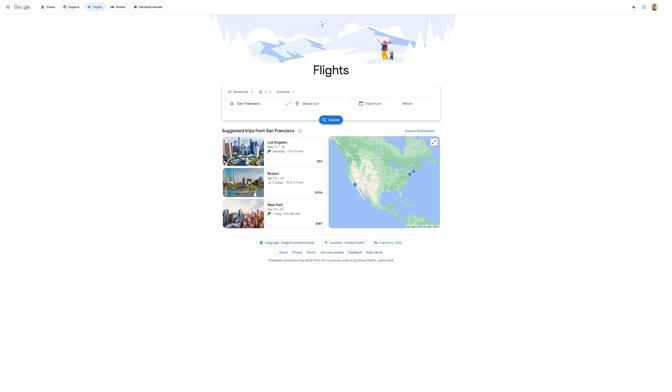 Task type: describe. For each thing, give the bounding box(es) containing it.
suggested trips from san francisco region
[[222, 126, 440, 230]]

frontier image
[[268, 212, 271, 216]]

 image for frontier icon at the top left of the page
[[286, 149, 287, 154]]

 image for frontier, spirit, and sun country airlines icon
[[284, 180, 285, 185]]

56 US dollars text field
[[317, 159, 323, 163]]

Where from? text field
[[226, 98, 288, 110]]

frontier image
[[268, 150, 271, 153]]

Where to?  text field
[[289, 98, 351, 110]]

main menu image
[[5, 4, 11, 10]]

206 US dollars text field
[[315, 190, 323, 194]]



Task type: locate. For each thing, give the bounding box(es) containing it.
187 US dollars text field
[[316, 222, 323, 226]]

Flight search field
[[219, 86, 444, 126]]

 image right frontier icon at the top left of the page
[[286, 149, 287, 154]]

0 horizontal spatial  image
[[283, 212, 283, 216]]

0 vertical spatial  image
[[286, 149, 287, 154]]

2 vertical spatial  image
[[283, 212, 283, 216]]

Return text field
[[403, 98, 433, 110]]

1 vertical spatial  image
[[284, 180, 285, 185]]

Departure text field
[[365, 98, 396, 110]]

change appearance image
[[629, 2, 639, 12]]

None field
[[226, 88, 256, 96], [275, 88, 298, 96], [226, 88, 256, 96], [275, 88, 298, 96]]

2 horizontal spatial  image
[[286, 149, 287, 154]]

frontier, spirit, and sun country airlines image
[[268, 181, 271, 184]]

1 horizontal spatial  image
[[284, 180, 285, 185]]

 image right frontier image at the bottom of the page
[[283, 212, 283, 216]]

 image right frontier, spirit, and sun country airlines icon
[[284, 180, 285, 185]]

 image
[[286, 149, 287, 154], [284, 180, 285, 185], [283, 212, 283, 216]]

 image for frontier image at the bottom of the page
[[283, 212, 283, 216]]



Task type: vqa. For each thing, say whether or not it's contained in the screenshot.
206 US dollars text field
yes



